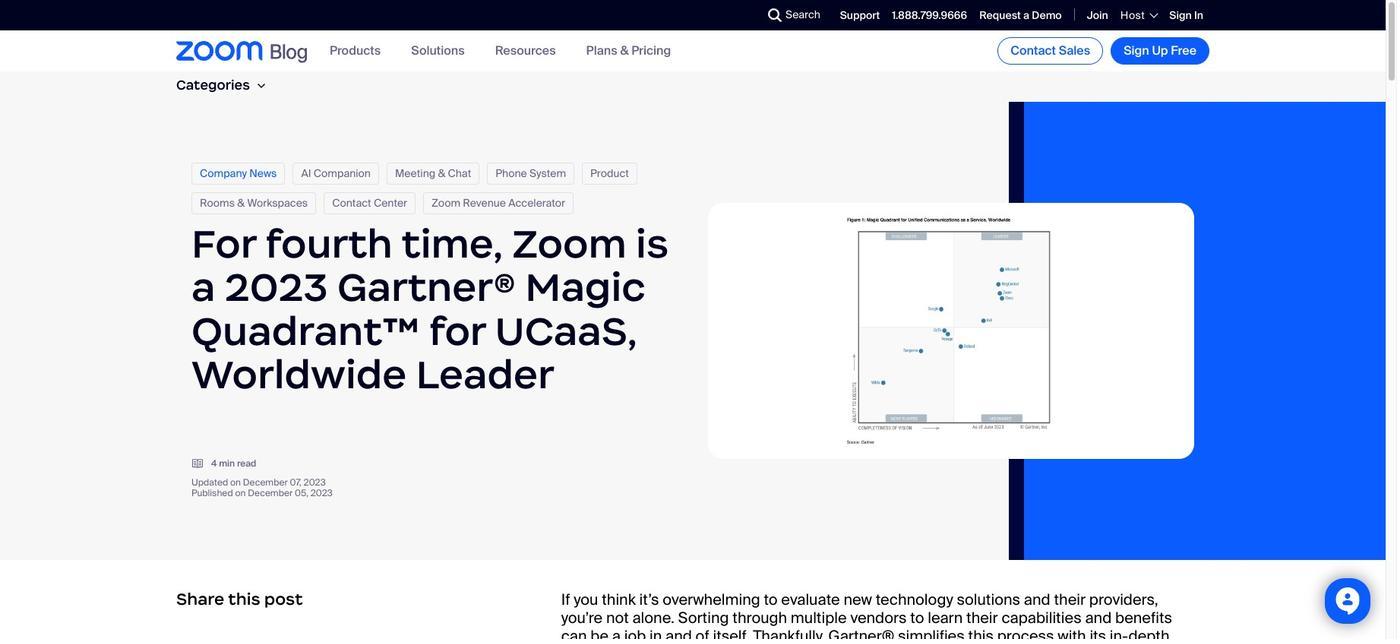 Task type: describe. For each thing, give the bounding box(es) containing it.
gartner® inside for fourth time, zoom is a 2023 gartner® magic quadrant™ for ucaas, worldwide leader
[[337, 262, 516, 312]]

rooms & workspaces
[[200, 196, 308, 210]]

new
[[844, 590, 872, 609]]

request a demo
[[980, 8, 1062, 22]]

vendors
[[851, 608, 907, 628]]

resources button
[[495, 43, 556, 59]]

0 vertical spatial a
[[1024, 8, 1030, 22]]

itself.
[[713, 626, 750, 639]]

0 horizontal spatial their
[[967, 608, 998, 628]]

join link
[[1087, 8, 1109, 22]]

meeting & chat
[[395, 166, 471, 180]]

min
[[219, 457, 235, 469]]

solutions button
[[411, 43, 465, 59]]

host button
[[1121, 8, 1158, 22]]

technology
[[876, 590, 954, 609]]

categories button
[[176, 70, 265, 103]]

chat
[[448, 166, 471, 180]]

contact sales link
[[998, 37, 1104, 65]]

2023 inside for fourth time, zoom is a 2023 gartner® magic quadrant™ for ucaas, worldwide leader
[[225, 262, 328, 312]]

support
[[840, 8, 880, 22]]

news
[[249, 166, 277, 180]]

phone
[[496, 166, 527, 180]]

benefits
[[1116, 608, 1173, 628]]

plans & pricing link
[[586, 43, 671, 59]]

request
[[980, 8, 1021, 22]]

in
[[650, 626, 662, 639]]

is
[[636, 219, 669, 268]]

thankfully,
[[753, 626, 825, 639]]

logo blog.svg image
[[271, 40, 307, 65]]

sign up free link
[[1111, 37, 1210, 65]]

workspaces
[[247, 196, 308, 210]]

learn
[[928, 608, 963, 628]]

phone system
[[496, 166, 566, 180]]

a inside for fourth time, zoom is a 2023 gartner® magic quadrant™ for ucaas, worldwide leader
[[192, 262, 215, 312]]

0 horizontal spatial to
[[764, 590, 778, 609]]

updated on december 07, 2023 published on december 05, 2023
[[192, 476, 333, 500]]

plans
[[586, 43, 618, 59]]

process
[[998, 626, 1054, 639]]

sign for sign in
[[1170, 8, 1192, 22]]

sign in link
[[1170, 8, 1204, 22]]

solutions
[[957, 590, 1021, 609]]

in-
[[1110, 626, 1129, 639]]

worldwide
[[192, 350, 407, 399]]

capabilities
[[1002, 608, 1082, 628]]

& for meeting
[[438, 166, 446, 180]]

contact for contact center
[[332, 196, 371, 210]]

4 min read
[[211, 457, 256, 469]]

0 horizontal spatial and
[[666, 626, 692, 639]]

overwhelming
[[663, 590, 760, 609]]

contact center
[[332, 196, 407, 210]]

1.888.799.9666 link
[[892, 8, 968, 22]]

solutions
[[411, 43, 465, 59]]

1 horizontal spatial their
[[1054, 590, 1086, 609]]

in
[[1195, 8, 1204, 22]]

4
[[211, 457, 217, 469]]

join
[[1087, 8, 1109, 22]]

on down '4 min read'
[[230, 476, 241, 489]]

zoom inside for fourth time, zoom is a 2023 gartner® magic quadrant™ for ucaas, worldwide leader
[[512, 219, 627, 268]]

it's
[[640, 590, 659, 609]]

you're
[[561, 608, 603, 628]]

alone.
[[633, 608, 675, 628]]

a inside if you think it's overwhelming to evaluate new technology solutions and their providers, you're not alone. sorting through multiple vendors to learn their capabilities and benefits can be a job in and of itself. thankfully, gartner® simplifies this process with its in-dep
[[612, 626, 621, 639]]

ai companion
[[301, 166, 371, 180]]

for fourth time, zoom is a 2023 gartner® magic quadrant™ for ucaas, worldwide leader
[[192, 219, 669, 399]]

fourth
[[265, 219, 393, 268]]

& for rooms
[[237, 196, 245, 210]]

sign up free
[[1124, 43, 1197, 59]]

products button
[[330, 43, 381, 59]]

leader
[[416, 350, 555, 399]]

you
[[574, 590, 598, 609]]



Task type: locate. For each thing, give the bounding box(es) containing it.
meeting
[[395, 166, 436, 180]]

companion
[[314, 166, 371, 180]]

zoom down the accelerator
[[512, 219, 627, 268]]

post
[[264, 589, 303, 609]]

& for plans
[[620, 43, 629, 59]]

be
[[591, 626, 609, 639]]

search image
[[768, 8, 782, 22]]

resources
[[495, 43, 556, 59]]

demo
[[1032, 8, 1062, 22]]

and up process on the right bottom
[[1024, 590, 1051, 609]]

0 vertical spatial sign
[[1170, 8, 1192, 22]]

2 vertical spatial &
[[237, 196, 245, 210]]

its
[[1090, 626, 1107, 639]]

magic
[[525, 262, 646, 312]]

& right plans
[[620, 43, 629, 59]]

job
[[624, 626, 646, 639]]

request a demo link
[[980, 8, 1062, 22]]

sign for sign up free
[[1124, 43, 1150, 59]]

contact down the request a demo link
[[1011, 43, 1056, 59]]

simplifies
[[898, 626, 965, 639]]

1 vertical spatial sign
[[1124, 43, 1150, 59]]

providers,
[[1090, 590, 1159, 609]]

& right rooms
[[237, 196, 245, 210]]

with
[[1058, 626, 1086, 639]]

&
[[620, 43, 629, 59], [438, 166, 446, 180], [237, 196, 245, 210]]

contact inside for fourth time, zoom is a 2023 gartner® magic quadrant™ for ucaas, worldwide leader main content
[[332, 196, 371, 210]]

for
[[192, 219, 256, 268]]

if you think it's overwhelming to evaluate new technology solutions and their providers, you're not alone. sorting through multiple vendors to learn their capabilities and benefits can be a job in and of itself. thankfully, gartner® simplifies this process with its in-dep
[[561, 590, 1173, 639]]

for
[[429, 306, 486, 355]]

contact for contact sales
[[1011, 43, 1056, 59]]

sign
[[1170, 8, 1192, 22], [1124, 43, 1150, 59]]

0 horizontal spatial zoom
[[432, 196, 461, 210]]

published
[[192, 487, 233, 500]]

to left learn
[[911, 608, 924, 628]]

1 horizontal spatial and
[[1024, 590, 1051, 609]]

1 vertical spatial a
[[192, 262, 215, 312]]

not
[[606, 608, 629, 628]]

sales
[[1059, 43, 1091, 59]]

on
[[230, 476, 241, 489], [235, 487, 246, 500]]

through
[[733, 608, 787, 628]]

2 horizontal spatial a
[[1024, 8, 1030, 22]]

0 horizontal spatial a
[[192, 262, 215, 312]]

1 vertical spatial zoom
[[512, 219, 627, 268]]

quadrant™
[[192, 306, 420, 355]]

1 vertical spatial gartner®
[[829, 626, 895, 639]]

product
[[591, 166, 629, 180]]

sign in
[[1170, 8, 1204, 22]]

december down read
[[243, 476, 288, 489]]

2023
[[225, 262, 328, 312], [304, 476, 326, 489], [311, 487, 333, 500]]

think
[[602, 590, 636, 609]]

0 vertical spatial &
[[620, 43, 629, 59]]

sign left up
[[1124, 43, 1150, 59]]

1 horizontal spatial contact
[[1011, 43, 1056, 59]]

company news
[[200, 166, 277, 180]]

to up thankfully, at right bottom
[[764, 590, 778, 609]]

and right in
[[666, 626, 692, 639]]

contact sales
[[1011, 43, 1091, 59]]

to
[[764, 590, 778, 609], [911, 608, 924, 628]]

products
[[330, 43, 381, 59]]

zoom logo image
[[176, 41, 263, 61]]

read
[[237, 457, 256, 469]]

2 horizontal spatial and
[[1085, 608, 1112, 628]]

contact down companion
[[332, 196, 371, 210]]

1 vertical spatial &
[[438, 166, 446, 180]]

0 horizontal spatial &
[[237, 196, 245, 210]]

their
[[1054, 590, 1086, 609], [967, 608, 998, 628]]

0 horizontal spatial this
[[228, 589, 260, 609]]

search image
[[768, 8, 782, 22]]

plans & pricing
[[586, 43, 671, 59]]

0 vertical spatial this
[[228, 589, 260, 609]]

0 vertical spatial gartner®
[[337, 262, 516, 312]]

ai
[[301, 166, 311, 180]]

this down solutions
[[969, 626, 994, 639]]

& left chat
[[438, 166, 446, 180]]

07,
[[290, 476, 302, 489]]

and left benefits
[[1085, 608, 1112, 628]]

0 vertical spatial contact
[[1011, 43, 1056, 59]]

up
[[1152, 43, 1168, 59]]

a
[[1024, 8, 1030, 22], [192, 262, 215, 312], [612, 626, 621, 639]]

1 horizontal spatial to
[[911, 608, 924, 628]]

evaluate
[[781, 590, 840, 609]]

1 vertical spatial contact
[[332, 196, 371, 210]]

1.888.799.9666
[[892, 8, 968, 22]]

2 vertical spatial a
[[612, 626, 621, 639]]

december
[[243, 476, 288, 489], [248, 487, 293, 500]]

time,
[[402, 219, 503, 268]]

pricing
[[632, 43, 671, 59]]

company
[[200, 166, 247, 180]]

gartner® inside if you think it's overwhelming to evaluate new technology solutions and their providers, you're not alone. sorting through multiple vendors to learn their capabilities and benefits can be a job in and of itself. thankfully, gartner® simplifies this process with its in-dep
[[829, 626, 895, 639]]

for fourth time, zoom is a 2023 gartner® magic quadrant™ for ucaas, worldwide leader image
[[708, 203, 1195, 459]]

rooms
[[200, 196, 235, 210]]

None search field
[[713, 3, 772, 27]]

0 horizontal spatial gartner®
[[337, 262, 516, 312]]

on right published
[[235, 487, 246, 500]]

december left 05,
[[248, 487, 293, 500]]

2 horizontal spatial &
[[620, 43, 629, 59]]

1 horizontal spatial a
[[612, 626, 621, 639]]

gartner®
[[337, 262, 516, 312], [829, 626, 895, 639]]

for fourth time, zoom is a 2023 gartner® magic quadrant™ for ucaas, worldwide leader main content
[[0, 102, 1386, 639]]

revenue
[[463, 196, 506, 210]]

share this post
[[176, 589, 303, 609]]

host
[[1121, 8, 1145, 22]]

their up with
[[1054, 590, 1086, 609]]

this inside if you think it's overwhelming to evaluate new technology solutions and their providers, you're not alone. sorting through multiple vendors to learn their capabilities and benefits can be a job in and of itself. thankfully, gartner® simplifies this process with its in-dep
[[969, 626, 994, 639]]

1 horizontal spatial &
[[438, 166, 446, 180]]

05,
[[295, 487, 308, 500]]

this left post on the bottom of the page
[[228, 589, 260, 609]]

0 horizontal spatial contact
[[332, 196, 371, 210]]

sorting
[[678, 608, 729, 628]]

system
[[530, 166, 566, 180]]

multiple
[[791, 608, 847, 628]]

1 horizontal spatial sign
[[1170, 8, 1192, 22]]

this
[[228, 589, 260, 609], [969, 626, 994, 639]]

their right learn
[[967, 608, 998, 628]]

if
[[561, 590, 570, 609]]

sign left in
[[1170, 8, 1192, 22]]

zoom down meeting & chat
[[432, 196, 461, 210]]

of
[[696, 626, 710, 639]]

1 vertical spatial this
[[969, 626, 994, 639]]

0 vertical spatial zoom
[[432, 196, 461, 210]]

categories
[[176, 77, 250, 94]]

center
[[374, 196, 407, 210]]

contact
[[1011, 43, 1056, 59], [332, 196, 371, 210]]

1 horizontal spatial zoom
[[512, 219, 627, 268]]

search
[[786, 8, 821, 21]]

1 horizontal spatial gartner®
[[829, 626, 895, 639]]

accelerator
[[509, 196, 565, 210]]

zoom revenue accelerator
[[432, 196, 565, 210]]

updated
[[192, 476, 228, 489]]

1 horizontal spatial this
[[969, 626, 994, 639]]

can
[[561, 626, 587, 639]]

0 horizontal spatial sign
[[1124, 43, 1150, 59]]

free
[[1171, 43, 1197, 59]]



Task type: vqa. For each thing, say whether or not it's contained in the screenshot.
device within the the Control Zoom Rooms from your mobile device or laptop
no



